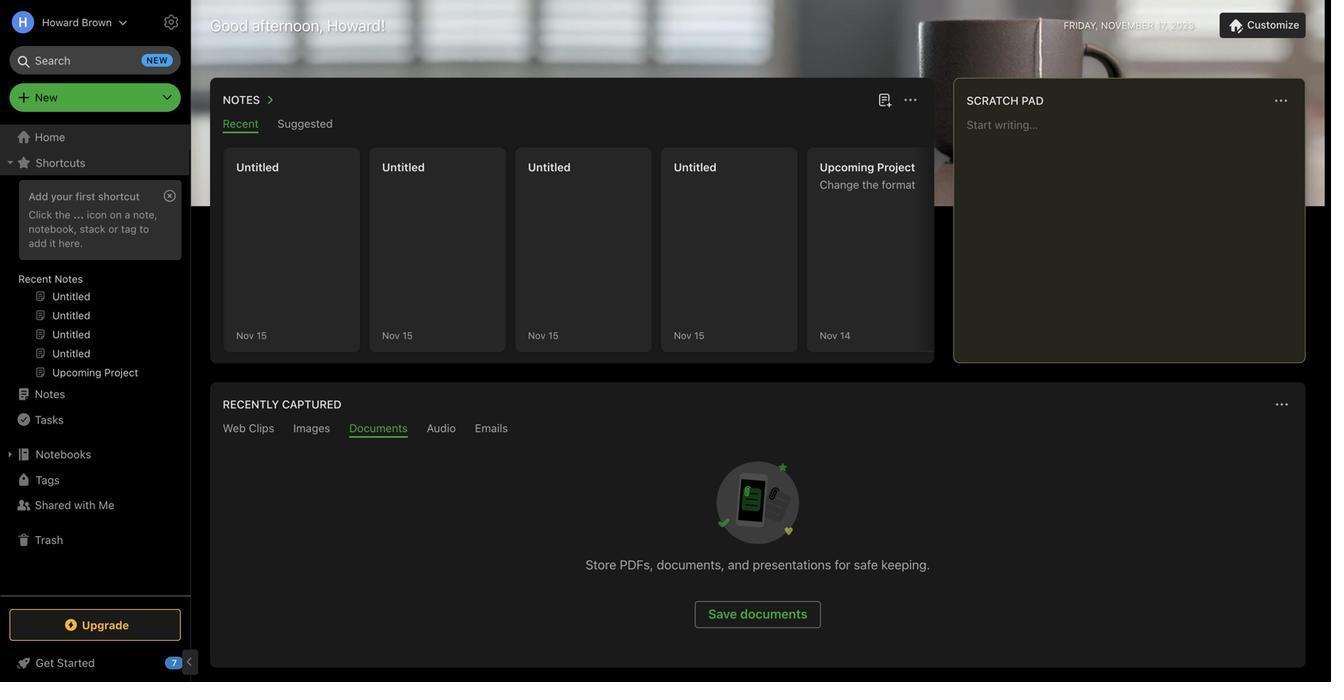 Task type: vqa. For each thing, say whether or not it's contained in the screenshot.
First
yes



Task type: locate. For each thing, give the bounding box(es) containing it.
stack
[[80, 223, 106, 235]]

tab list containing web clips
[[213, 422, 1303, 438]]

recently
[[223, 398, 279, 411]]

images
[[293, 422, 330, 435]]

get
[[36, 656, 54, 669]]

2 nov 15 from the left
[[382, 330, 413, 341]]

shortcuts
[[36, 156, 86, 169]]

...
[[73, 209, 84, 220]]

group inside tree
[[0, 175, 190, 388]]

Start writing… text field
[[967, 118, 1305, 350]]

home
[[35, 130, 65, 144]]

captured
[[282, 398, 342, 411]]

nov 15
[[236, 330, 267, 341], [382, 330, 413, 341], [528, 330, 559, 341], [674, 330, 705, 341]]

3 15 from the left
[[549, 330, 559, 341]]

shared with me
[[35, 498, 114, 512]]

1 horizontal spatial the
[[863, 178, 879, 191]]

first
[[76, 190, 95, 202]]

1 vertical spatial recent
[[18, 273, 52, 285]]

notes
[[223, 93, 260, 106], [55, 273, 83, 285], [35, 387, 65, 401]]

audio
[[427, 422, 456, 435]]

howard brown
[[42, 16, 112, 28]]

new search field
[[21, 46, 173, 75]]

recent down add
[[18, 273, 52, 285]]

scratch pad
[[967, 94, 1044, 107]]

recent
[[223, 117, 259, 130], [18, 273, 52, 285]]

0 horizontal spatial more actions image
[[901, 90, 920, 109]]

tab list containing recent
[[213, 117, 931, 133]]

tree containing home
[[0, 125, 190, 595]]

1 horizontal spatial more actions image
[[1272, 91, 1291, 110]]

tab list for notes
[[213, 117, 931, 133]]

shortcuts button
[[0, 150, 190, 175]]

0 vertical spatial recent
[[223, 117, 259, 130]]

tree
[[0, 125, 190, 595]]

Help and Learning task checklist field
[[0, 650, 190, 676]]

tasks button
[[0, 407, 190, 432]]

the left ...
[[55, 209, 71, 220]]

web
[[223, 422, 246, 435]]

emails tab
[[475, 422, 508, 438]]

home link
[[0, 125, 190, 150]]

more actions field for scratch pad
[[1271, 90, 1293, 112]]

customize button
[[1220, 13, 1306, 38]]

more actions image
[[901, 90, 920, 109], [1272, 91, 1291, 110]]

the left format
[[863, 178, 879, 191]]

recent tab
[[223, 117, 259, 133]]

17,
[[1157, 20, 1169, 31]]

icon on a note, notebook, stack or tag to add it here.
[[29, 209, 158, 249]]

scratch pad button
[[964, 91, 1044, 110]]

recent down "notes" button
[[223, 117, 259, 130]]

more actions image down customize
[[1272, 91, 1291, 110]]

notes up recent tab
[[223, 93, 260, 106]]

emails
[[475, 422, 508, 435]]

0 vertical spatial tab list
[[213, 117, 931, 133]]

0 horizontal spatial recent
[[18, 273, 52, 285]]

images tab
[[293, 422, 330, 438]]

the
[[863, 178, 879, 191], [55, 209, 71, 220]]

tags button
[[0, 467, 190, 493]]

howard!
[[327, 16, 385, 35]]

tags
[[36, 473, 60, 486]]

howard
[[42, 16, 79, 28]]

new button
[[10, 83, 181, 112]]

group
[[0, 175, 190, 388]]

recently captured
[[223, 398, 342, 411]]

here.
[[59, 237, 83, 249]]

scratch
[[967, 94, 1019, 107]]

0 vertical spatial the
[[863, 178, 879, 191]]

3 nov from the left
[[528, 330, 546, 341]]

More actions field
[[900, 89, 922, 111], [1271, 90, 1293, 112], [1271, 393, 1294, 416]]

tag
[[121, 223, 137, 235]]

note,
[[133, 209, 158, 220]]

save
[[709, 606, 737, 621]]

the inside tree
[[55, 209, 71, 220]]

nov
[[236, 330, 254, 341], [382, 330, 400, 341], [528, 330, 546, 341], [674, 330, 692, 341], [820, 330, 838, 341]]

1 nov 15 from the left
[[236, 330, 267, 341]]

upcoming project change the format
[[820, 161, 916, 191]]

0 vertical spatial notes
[[223, 93, 260, 106]]

notes up tasks
[[35, 387, 65, 401]]

add
[[29, 190, 48, 202]]

save documents button
[[695, 601, 821, 628]]

change
[[820, 178, 860, 191]]

notes down here.
[[55, 273, 83, 285]]

documents tab
[[349, 422, 408, 438]]

upgrade
[[82, 618, 129, 632]]

shortcut
[[98, 190, 140, 202]]

Search text field
[[21, 46, 170, 75]]

4 15 from the left
[[695, 330, 705, 341]]

good
[[210, 16, 248, 35]]

4 untitled from the left
[[674, 161, 717, 174]]

recent inside group
[[18, 273, 52, 285]]

project
[[877, 161, 916, 174]]

3 nov 15 from the left
[[528, 330, 559, 341]]

1 vertical spatial the
[[55, 209, 71, 220]]

7
[[172, 658, 177, 668]]

icon
[[87, 209, 107, 220]]

store pdfs, documents, and presentations for safe keeping.
[[586, 557, 931, 572]]

documents
[[349, 422, 408, 435]]

1 vertical spatial tab list
[[213, 422, 1303, 438]]

group containing add your first shortcut
[[0, 175, 190, 388]]

expand notebooks image
[[4, 448, 17, 461]]

1 tab list from the top
[[213, 117, 931, 133]]

new
[[35, 91, 58, 104]]

2 untitled from the left
[[382, 161, 425, 174]]

on
[[110, 209, 122, 220]]

0 horizontal spatial the
[[55, 209, 71, 220]]

2 tab list from the top
[[213, 422, 1303, 438]]

me
[[99, 498, 114, 512]]

save documents
[[709, 606, 808, 621]]

more actions image up project
[[901, 90, 920, 109]]

pdfs,
[[620, 557, 654, 572]]

15
[[257, 330, 267, 341], [403, 330, 413, 341], [549, 330, 559, 341], [695, 330, 705, 341]]

tab list
[[213, 117, 931, 133], [213, 422, 1303, 438]]

2023
[[1171, 20, 1195, 31]]

1 horizontal spatial recent
[[223, 117, 259, 130]]



Task type: describe. For each thing, give the bounding box(es) containing it.
1 nov from the left
[[236, 330, 254, 341]]

1 15 from the left
[[257, 330, 267, 341]]

it
[[50, 237, 56, 249]]

recent for recent
[[223, 117, 259, 130]]

shared with me link
[[0, 493, 190, 518]]

store
[[586, 557, 617, 572]]

documents
[[741, 606, 808, 621]]

2 nov from the left
[[382, 330, 400, 341]]

format
[[882, 178, 916, 191]]

audio tab
[[427, 422, 456, 438]]

suggested tab
[[278, 117, 333, 133]]

click the ...
[[29, 209, 84, 220]]

brown
[[82, 16, 112, 28]]

friday,
[[1064, 20, 1099, 31]]

started
[[57, 656, 95, 669]]

trash
[[35, 533, 63, 546]]

nov 14
[[820, 330, 851, 341]]

documents tab panel
[[210, 438, 1306, 668]]

more actions field for recently captured
[[1271, 393, 1294, 416]]

documents,
[[657, 557, 725, 572]]

notebooks link
[[0, 442, 190, 467]]

web clips
[[223, 422, 274, 435]]

notebooks
[[36, 448, 91, 461]]

shared
[[35, 498, 71, 512]]

trash link
[[0, 527, 190, 553]]

afternoon,
[[252, 16, 323, 35]]

5 nov from the left
[[820, 330, 838, 341]]

tasks
[[35, 413, 64, 426]]

get started
[[36, 656, 95, 669]]

1 untitled from the left
[[236, 161, 279, 174]]

customize
[[1248, 19, 1300, 31]]

to
[[139, 223, 149, 235]]

notes link
[[0, 381, 190, 407]]

settings image
[[162, 13, 181, 32]]

click
[[29, 209, 52, 220]]

upcoming
[[820, 161, 875, 174]]

4 nov 15 from the left
[[674, 330, 705, 341]]

recent notes
[[18, 273, 83, 285]]

the inside upcoming project change the format
[[863, 178, 879, 191]]

4 nov from the left
[[674, 330, 692, 341]]

1 vertical spatial notes
[[55, 273, 83, 285]]

web clips tab
[[223, 422, 274, 438]]

recent tab panel
[[210, 133, 1332, 363]]

friday, november 17, 2023
[[1064, 20, 1195, 31]]

notes button
[[220, 90, 279, 109]]

3 untitled from the left
[[528, 161, 571, 174]]

and
[[728, 557, 750, 572]]

add
[[29, 237, 47, 249]]

Account field
[[0, 6, 128, 38]]

with
[[74, 498, 96, 512]]

new
[[146, 55, 168, 65]]

notes inside button
[[223, 93, 260, 106]]

pad
[[1022, 94, 1044, 107]]

more actions image inside field
[[1272, 91, 1291, 110]]

add your first shortcut
[[29, 190, 140, 202]]

more actions image
[[1273, 395, 1292, 414]]

november
[[1102, 20, 1154, 31]]

good afternoon, howard!
[[210, 16, 385, 35]]

for
[[835, 557, 851, 572]]

upgrade button
[[10, 609, 181, 641]]

2 15 from the left
[[403, 330, 413, 341]]

keeping.
[[882, 557, 931, 572]]

14
[[840, 330, 851, 341]]

safe
[[854, 557, 878, 572]]

presentations
[[753, 557, 832, 572]]

tab list for recently captured
[[213, 422, 1303, 438]]

suggested
[[278, 117, 333, 130]]

click to collapse image
[[184, 653, 196, 672]]

recent for recent notes
[[18, 273, 52, 285]]

your
[[51, 190, 73, 202]]

clips
[[249, 422, 274, 435]]

notebook,
[[29, 223, 77, 235]]

2 vertical spatial notes
[[35, 387, 65, 401]]

recently captured button
[[220, 395, 342, 414]]

or
[[108, 223, 118, 235]]

a
[[125, 209, 130, 220]]



